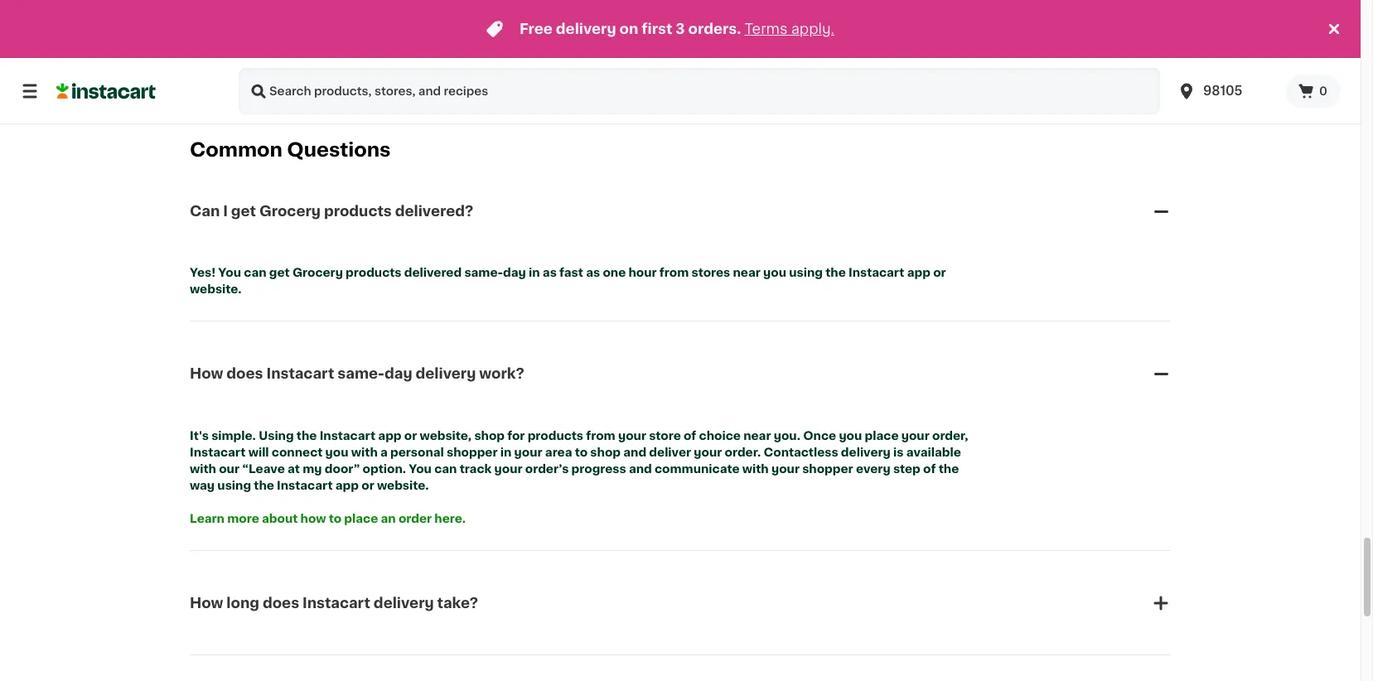 Task type: locate. For each thing, give the bounding box(es) containing it.
can
[[244, 267, 267, 279], [435, 463, 457, 475]]

stock down the brand maple bar donut
[[871, 60, 897, 69]]

how long does instacart delivery take?
[[190, 597, 478, 610]]

treats
[[1001, 60, 1037, 72]]

your up the communicate
[[694, 447, 722, 458]]

0 horizontal spatial shopper
[[447, 447, 498, 458]]

mini down orders.
[[724, 44, 749, 56]]

oz inside gushers tropical fruit flavored snacks 4.25 oz
[[1094, 60, 1105, 69]]

website,
[[420, 430, 472, 442]]

0 vertical spatial how
[[190, 367, 223, 381]]

0 horizontal spatial can
[[244, 267, 267, 279]]

1 vertical spatial how
[[190, 597, 223, 610]]

1 vertical spatial many in stock
[[449, 76, 514, 85]]

0 horizontal spatial get
[[231, 205, 256, 218]]

0 vertical spatial or
[[934, 267, 947, 279]]

2 vertical spatial you
[[326, 447, 349, 458]]

0 horizontal spatial place
[[344, 513, 378, 525]]

website. inside it's simple. using the instacart app or website, shop for products from your store of choice near you. once you place your order, instacart will connect you with a personal shopper in your area to shop and deliver your order. contactless delivery is available with our "leave at my door" option. you can track your order's progress and communicate with your shopper every step of the way using the instacart app or website.
[[377, 480, 429, 492]]

bag inside hostess frosted mini donettes bag chocolate breakfast treats
[[943, 44, 966, 56]]

oz right 11.25
[[967, 60, 978, 69]]

shopper down contactless
[[803, 463, 854, 475]]

hostess inside the hostess powdered donettes bag sugar mini donuts 10.5 oz
[[687, 11, 736, 22]]

1 horizontal spatial to
[[575, 447, 588, 458]]

in down gushers fruit snacks, super sour berry 4.25 oz
[[477, 76, 486, 85]]

to right area on the left of page
[[575, 447, 588, 458]]

app inside yes! you can get grocery products delivered same-day in as fast as one hour from stores near you using the instacart app or website.
[[908, 267, 931, 279]]

here.
[[435, 513, 466, 525]]

near inside it's simple. using the instacart app or website, shop for products from your store of choice near you. once you place your order, instacart will connect you with a personal shopper in your area to shop and deliver your order. contactless delivery is available with our "leave at my door" option. you can track your order's progress and communicate with your shopper every step of the way using the instacart app or website.
[[744, 430, 771, 442]]

hostess up "chocolate"
[[943, 11, 991, 22]]

0 vertical spatial grocery
[[259, 205, 321, 218]]

and down deliver
[[629, 463, 652, 475]]

1 horizontal spatial stock
[[871, 60, 897, 69]]

gushers tropical fruit flavored snacks 4.25 oz
[[1070, 11, 1168, 69]]

1 vertical spatial you
[[409, 463, 432, 475]]

in
[[860, 60, 869, 69], [477, 76, 486, 85], [529, 267, 540, 279], [501, 447, 512, 458]]

1 horizontal spatial you
[[409, 463, 432, 475]]

1 4.25 from the left
[[432, 60, 453, 69]]

1 donettes from the left
[[687, 27, 753, 39]]

many in stock down gushers fruit snacks, super sour berry 4.25 oz
[[449, 76, 514, 85]]

from right hour
[[660, 267, 689, 279]]

1 vertical spatial fruit
[[1070, 27, 1097, 39]]

mini
[[943, 27, 967, 39], [724, 44, 749, 56]]

can right "yes!"
[[244, 267, 267, 279]]

1 horizontal spatial website.
[[377, 480, 429, 492]]

7-eleven big gulp dr pepper soda link
[[560, 0, 674, 55]]

common
[[190, 141, 283, 159]]

1 horizontal spatial 4.25
[[1070, 60, 1091, 69]]

website. down option.
[[377, 480, 429, 492]]

free
[[520, 22, 553, 36]]

fruit up super
[[484, 11, 510, 22]]

learn more about how to place an order here.
[[190, 513, 466, 525]]

personal
[[391, 447, 444, 458]]

orders.
[[689, 22, 742, 36]]

0 horizontal spatial you
[[326, 447, 349, 458]]

0 vertical spatial from
[[660, 267, 689, 279]]

does up simple.
[[227, 367, 263, 381]]

grocery inside dropdown button
[[259, 205, 321, 218]]

donettes up "chocolate"
[[970, 27, 1036, 39]]

1 vertical spatial many
[[449, 76, 475, 85]]

mini up 11.25
[[943, 27, 967, 39]]

store
[[649, 430, 681, 442]]

0 vertical spatial you
[[764, 267, 787, 279]]

1 vertical spatial mini
[[724, 44, 749, 56]]

grocery down can i get grocery products delivered? on the top
[[293, 267, 343, 279]]

instacart inside yes! you can get grocery products delivered same-day in as fast as one hour from stores near you using the instacart app or website.
[[849, 267, 905, 279]]

brand
[[815, 11, 849, 22]]

2 horizontal spatial with
[[743, 463, 769, 475]]

4.25 down the berry
[[432, 60, 453, 69]]

our
[[219, 463, 240, 475]]

1 horizontal spatial shop
[[591, 447, 621, 458]]

gushers for snacks,
[[432, 11, 481, 22]]

of right store
[[684, 430, 697, 442]]

0 vertical spatial using
[[790, 267, 823, 279]]

2 as from the left
[[586, 267, 600, 279]]

same- right delivered
[[465, 267, 503, 279]]

how does instacart same-day delivery work? button
[[190, 344, 1172, 404]]

gushers inside gushers fruit snacks, super sour berry 4.25 oz
[[432, 11, 481, 22]]

instacart logo image
[[56, 81, 156, 101]]

0 horizontal spatial with
[[190, 463, 216, 475]]

0 vertical spatial you
[[218, 267, 241, 279]]

how up it's
[[190, 367, 223, 381]]

0 horizontal spatial from
[[586, 430, 616, 442]]

as left fast
[[543, 267, 557, 279]]

how left long
[[190, 597, 223, 610]]

day left fast
[[503, 267, 526, 279]]

you up 'door"'
[[326, 447, 349, 458]]

shop
[[475, 430, 505, 442], [591, 447, 621, 458]]

get right "yes!"
[[269, 267, 290, 279]]

bag inside the hostess powdered donettes bag sugar mini donuts 10.5 oz
[[756, 27, 779, 39]]

products
[[324, 205, 392, 218], [346, 267, 402, 279], [528, 430, 584, 442]]

0 horizontal spatial website.
[[190, 284, 242, 296]]

with up way
[[190, 463, 216, 475]]

donettes inside hostess frosted mini donettes bag chocolate breakfast treats
[[970, 27, 1036, 39]]

0 horizontal spatial many in stock
[[449, 76, 514, 85]]

you down personal
[[409, 463, 432, 475]]

oz down the berry
[[455, 60, 466, 69]]

products left delivered
[[346, 267, 402, 279]]

many in stock down the brand maple bar donut
[[832, 60, 897, 69]]

breakfast
[[943, 60, 998, 72]]

1 horizontal spatial fruit
[[1070, 27, 1097, 39]]

in inside it's simple. using the instacart app or website, shop for products from your store of choice near you. once you place your order, instacart will connect you with a personal shopper in your area to shop and deliver your order. contactless delivery is available with our "leave at my door" option. you can track your order's progress and communicate with your shopper every step of the way using the instacart app or website.
[[501, 447, 512, 458]]

from up "progress"
[[586, 430, 616, 442]]

2 how from the top
[[190, 597, 223, 610]]

big
[[612, 11, 631, 22]]

0 horizontal spatial bag
[[756, 27, 779, 39]]

place inside it's simple. using the instacart app or website, shop for products from your store of choice near you. once you place your order, instacart will connect you with a personal shopper in your area to shop and deliver your order. contactless delivery is available with our "leave at my door" option. you can track your order's progress and communicate with your shopper every step of the way using the instacart app or website.
[[865, 430, 899, 442]]

once
[[804, 430, 837, 442]]

your down 'for' at the bottom of the page
[[515, 447, 543, 458]]

same-
[[465, 267, 503, 279], [338, 367, 385, 381]]

to right the how
[[329, 513, 342, 525]]

grocery
[[259, 205, 321, 218], [293, 267, 343, 279]]

with down order.
[[743, 463, 769, 475]]

website.
[[190, 284, 242, 296], [377, 480, 429, 492]]

stores
[[692, 267, 731, 279]]

order's
[[525, 463, 569, 475]]

get inside dropdown button
[[231, 205, 256, 218]]

1 vertical spatial and
[[629, 463, 652, 475]]

berry
[[432, 44, 464, 56]]

using inside yes! you can get grocery products delivered same-day in as fast as one hour from stores near you using the instacart app or website.
[[790, 267, 823, 279]]

1 horizontal spatial donettes
[[970, 27, 1036, 39]]

many in stock
[[832, 60, 897, 69], [449, 76, 514, 85]]

4.25 inside gushers fruit snacks, super sour berry 4.25 oz
[[432, 60, 453, 69]]

bag down powdered
[[756, 27, 779, 39]]

first
[[642, 22, 673, 36]]

oz down snacks
[[1094, 60, 1105, 69]]

1 vertical spatial shop
[[591, 447, 621, 458]]

will
[[248, 447, 269, 458]]

4.25
[[432, 60, 453, 69], [1070, 60, 1091, 69]]

11.25 oz
[[943, 60, 978, 69]]

1 vertical spatial website.
[[377, 480, 429, 492]]

item carousel region
[[177, 0, 1208, 101]]

your right track
[[495, 463, 523, 475]]

place
[[865, 430, 899, 442], [344, 513, 378, 525]]

1 vertical spatial bag
[[943, 44, 966, 56]]

0 vertical spatial day
[[503, 267, 526, 279]]

oz
[[455, 60, 466, 69], [709, 60, 719, 69], [967, 60, 978, 69], [1094, 60, 1105, 69]]

near inside yes! you can get grocery products delivered same-day in as fast as one hour from stores near you using the instacart app or website.
[[733, 267, 761, 279]]

1 horizontal spatial shopper
[[803, 463, 854, 475]]

products up area on the left of page
[[528, 430, 584, 442]]

your left store
[[618, 430, 647, 442]]

0 horizontal spatial stock
[[488, 76, 514, 85]]

get
[[231, 205, 256, 218], [269, 267, 290, 279]]

1 gushers from the left
[[432, 11, 481, 22]]

hostess inside hostess frosted mini donettes bag chocolate breakfast treats
[[943, 11, 991, 22]]

0 horizontal spatial same-
[[338, 367, 385, 381]]

about
[[262, 513, 298, 525]]

gushers inside gushers tropical fruit flavored snacks 4.25 oz
[[1070, 11, 1119, 22]]

2 vertical spatial products
[[528, 430, 584, 442]]

day up the a
[[385, 367, 413, 381]]

as left one
[[586, 267, 600, 279]]

2 vertical spatial app
[[336, 480, 359, 492]]

can left track
[[435, 463, 457, 475]]

shopper
[[447, 447, 498, 458], [803, 463, 854, 475]]

of
[[684, 430, 697, 442], [924, 463, 936, 475]]

1 vertical spatial near
[[744, 430, 771, 442]]

donettes inside the hostess powdered donettes bag sugar mini donuts 10.5 oz
[[687, 27, 753, 39]]

your down contactless
[[772, 463, 800, 475]]

2 4.25 from the left
[[1070, 60, 1091, 69]]

many for gushers fruit snacks, super sour berry
[[449, 76, 475, 85]]

of down available
[[924, 463, 936, 475]]

hostess for donettes
[[687, 11, 736, 22]]

can inside yes! you can get grocery products delivered same-day in as fast as one hour from stores near you using the instacart app or website.
[[244, 267, 267, 279]]

1 vertical spatial to
[[329, 513, 342, 525]]

in down 'for' at the bottom of the page
[[501, 447, 512, 458]]

same- up the a
[[338, 367, 385, 381]]

0 horizontal spatial you
[[218, 267, 241, 279]]

0 vertical spatial place
[[865, 430, 899, 442]]

donettes
[[687, 27, 753, 39], [970, 27, 1036, 39]]

to inside it's simple. using the instacart app or website, shop for products from your store of choice near you. once you place your order, instacart will connect you with a personal shopper in your area to shop and deliver your order. contactless delivery is available with our "leave at my door" option. you can track your order's progress and communicate with your shopper every step of the way using the instacart app or website.
[[575, 447, 588, 458]]

1 vertical spatial of
[[924, 463, 936, 475]]

1 horizontal spatial place
[[865, 430, 899, 442]]

1 horizontal spatial hostess
[[943, 11, 991, 22]]

0 vertical spatial shop
[[475, 430, 505, 442]]

0 horizontal spatial shop
[[475, 430, 505, 442]]

1 vertical spatial day
[[385, 367, 413, 381]]

delivered?
[[395, 205, 474, 218]]

1 hostess from the left
[[687, 11, 736, 22]]

you right "yes!"
[[218, 267, 241, 279]]

with left the a
[[351, 447, 378, 458]]

1 horizontal spatial of
[[924, 463, 936, 475]]

1 horizontal spatial bag
[[943, 44, 966, 56]]

many in stock for brand maple bar donut
[[832, 60, 897, 69]]

gushers up snacks
[[1070, 11, 1119, 22]]

1 as from the left
[[543, 267, 557, 279]]

to
[[575, 447, 588, 458], [329, 513, 342, 525]]

fruit inside gushers fruit snacks, super sour berry 4.25 oz
[[484, 11, 510, 22]]

delivery inside it's simple. using the instacart app or website, shop for products from your store of choice near you. once you place your order, instacart will connect you with a personal shopper in your area to shop and deliver your order. contactless delivery is available with our "leave at my door" option. you can track your order's progress and communicate with your shopper every step of the way using the instacart app or website.
[[841, 447, 891, 458]]

hostess up orders.
[[687, 11, 736, 22]]

track
[[460, 463, 492, 475]]

you inside yes! you can get grocery products delivered same-day in as fast as one hour from stores near you using the instacart app or website.
[[764, 267, 787, 279]]

limited time offer region
[[0, 0, 1325, 58]]

0 horizontal spatial as
[[543, 267, 557, 279]]

place left an
[[344, 513, 378, 525]]

1 horizontal spatial day
[[503, 267, 526, 279]]

more
[[227, 513, 259, 525]]

1 vertical spatial app
[[378, 430, 402, 442]]

gushers up snacks,
[[432, 11, 481, 22]]

stock down gushers fruit snacks, super sour berry 4.25 oz
[[488, 76, 514, 85]]

i
[[223, 205, 228, 218]]

Search field
[[239, 68, 1161, 114]]

on
[[620, 22, 639, 36]]

2 gushers from the left
[[1070, 11, 1119, 22]]

0 vertical spatial app
[[908, 267, 931, 279]]

with
[[351, 447, 378, 458], [190, 463, 216, 475], [743, 463, 769, 475]]

0 vertical spatial bag
[[756, 27, 779, 39]]

delivery
[[556, 22, 617, 36], [416, 367, 476, 381], [841, 447, 891, 458], [374, 597, 434, 610]]

0 horizontal spatial using
[[217, 480, 251, 492]]

2 vertical spatial or
[[362, 480, 374, 492]]

1 vertical spatial same-
[[338, 367, 385, 381]]

many
[[832, 60, 858, 69], [449, 76, 475, 85]]

1 oz from the left
[[455, 60, 466, 69]]

fruit up snacks
[[1070, 27, 1097, 39]]

bag up 11.25
[[943, 44, 966, 56]]

near right stores
[[733, 267, 761, 279]]

free delivery on first 3 orders. terms apply.
[[520, 22, 835, 36]]

near up order.
[[744, 430, 771, 442]]

0 horizontal spatial fruit
[[484, 11, 510, 22]]

brand maple bar donut
[[815, 11, 910, 39]]

order
[[399, 513, 432, 525]]

products down questions
[[324, 205, 392, 218]]

donut
[[815, 27, 851, 39]]

1 vertical spatial products
[[346, 267, 402, 279]]

every
[[856, 463, 891, 475]]

it's simple. using the instacart app or website, shop for products from your store of choice near you. once you place your order, instacart will connect you with a personal shopper in your area to shop and deliver your order. contactless delivery is available with our "leave at my door" option. you can track your order's progress and communicate with your shopper every step of the way using the instacart app or website.
[[190, 430, 972, 492]]

1 vertical spatial does
[[263, 597, 299, 610]]

get right i
[[231, 205, 256, 218]]

2 hostess from the left
[[943, 11, 991, 22]]

1 horizontal spatial you
[[764, 267, 787, 279]]

1 vertical spatial from
[[586, 430, 616, 442]]

many down donut
[[832, 60, 858, 69]]

0 horizontal spatial mini
[[724, 44, 749, 56]]

get inside yes! you can get grocery products delivered same-day in as fast as one hour from stores near you using the instacart app or website.
[[269, 267, 290, 279]]

2 donettes from the left
[[970, 27, 1036, 39]]

hostess for mini
[[943, 11, 991, 22]]

7-
[[560, 11, 571, 22]]

delivery down the eleven
[[556, 22, 617, 36]]

or
[[934, 267, 947, 279], [404, 430, 417, 442], [362, 480, 374, 492]]

1 vertical spatial you
[[839, 430, 863, 442]]

0 vertical spatial get
[[231, 205, 256, 218]]

0 vertical spatial of
[[684, 430, 697, 442]]

shop left 'for' at the bottom of the page
[[475, 430, 505, 442]]

0 horizontal spatial gushers
[[432, 11, 481, 22]]

pepper
[[576, 27, 619, 39]]

how for how long does instacart delivery take?
[[190, 597, 223, 610]]

and
[[624, 447, 647, 458], [629, 463, 652, 475]]

delivered
[[404, 267, 462, 279]]

shop up "progress"
[[591, 447, 621, 458]]

1 horizontal spatial from
[[660, 267, 689, 279]]

1 how from the top
[[190, 367, 223, 381]]

1 horizontal spatial as
[[586, 267, 600, 279]]

website. down "yes!"
[[190, 284, 242, 296]]

1 vertical spatial grocery
[[293, 267, 343, 279]]

1 horizontal spatial gushers
[[1070, 11, 1119, 22]]

0 vertical spatial shopper
[[447, 447, 498, 458]]

you right "once" at the right bottom of page
[[839, 430, 863, 442]]

in left fast
[[529, 267, 540, 279]]

0 horizontal spatial donettes
[[687, 27, 753, 39]]

place up is
[[865, 430, 899, 442]]

you right stores
[[764, 267, 787, 279]]

0 horizontal spatial app
[[336, 480, 359, 492]]

many down the berry
[[449, 76, 475, 85]]

0 vertical spatial products
[[324, 205, 392, 218]]

1 vertical spatial get
[[269, 267, 290, 279]]

shopper up track
[[447, 447, 498, 458]]

oz right 10.5
[[709, 60, 719, 69]]

does right long
[[263, 597, 299, 610]]

0 vertical spatial stock
[[871, 60, 897, 69]]

products inside dropdown button
[[324, 205, 392, 218]]

using
[[790, 267, 823, 279], [217, 480, 251, 492]]

you.
[[774, 430, 801, 442]]

how does instacart same-day delivery work?
[[190, 367, 525, 381]]

delivery up every
[[841, 447, 891, 458]]

None search field
[[239, 68, 1161, 114]]

many in stock for gushers fruit snacks, super sour berry
[[449, 76, 514, 85]]

for
[[508, 430, 525, 442]]

donettes up sugar
[[687, 27, 753, 39]]

1 horizontal spatial many in stock
[[832, 60, 897, 69]]

0 horizontal spatial 4.25
[[432, 60, 453, 69]]

1 horizontal spatial get
[[269, 267, 290, 279]]

4.25 down snacks
[[1070, 60, 1091, 69]]

0 horizontal spatial many
[[449, 76, 475, 85]]

grocery down common questions
[[259, 205, 321, 218]]

1 horizontal spatial can
[[435, 463, 457, 475]]

terms apply. link
[[745, 22, 835, 36]]

0 vertical spatial near
[[733, 267, 761, 279]]

1 horizontal spatial app
[[378, 430, 402, 442]]

1 horizontal spatial mini
[[943, 27, 967, 39]]

2 oz from the left
[[709, 60, 719, 69]]

4 oz from the left
[[1094, 60, 1105, 69]]

1 horizontal spatial using
[[790, 267, 823, 279]]

0 vertical spatial mini
[[943, 27, 967, 39]]

0 horizontal spatial day
[[385, 367, 413, 381]]

1 horizontal spatial with
[[351, 447, 378, 458]]

and left deliver
[[624, 447, 647, 458]]



Task type: vqa. For each thing, say whether or not it's contained in the screenshot.


Task type: describe. For each thing, give the bounding box(es) containing it.
common questions
[[190, 141, 391, 159]]

oz inside the hostess powdered donettes bag sugar mini donuts 10.5 oz
[[709, 60, 719, 69]]

can i get grocery products delivered?
[[190, 205, 474, 218]]

hostess frosted mini donettes bag chocolate breakfast treats
[[943, 11, 1039, 72]]

connect
[[272, 447, 323, 458]]

tropical
[[1122, 11, 1168, 22]]

how long does instacart delivery take? button
[[190, 573, 1172, 633]]

11.25
[[943, 60, 965, 69]]

order.
[[725, 447, 761, 458]]

option.
[[363, 463, 406, 475]]

door"
[[325, 463, 360, 475]]

yes! you can get grocery products delivered same-day in as fast as one hour from stores near you using the instacart app or website.
[[190, 267, 949, 296]]

snacks
[[1070, 44, 1112, 56]]

donuts
[[751, 44, 794, 56]]

gulp
[[634, 11, 662, 22]]

mini inside hostess frosted mini donettes bag chocolate breakfast treats
[[943, 27, 967, 39]]

4.25 inside gushers tropical fruit flavored snacks 4.25 oz
[[1070, 60, 1091, 69]]

choice
[[699, 430, 741, 442]]

at
[[288, 463, 300, 475]]

a
[[381, 447, 388, 458]]

an
[[381, 513, 396, 525]]

using inside it's simple. using the instacart app or website, shop for products from your store of choice near you. once you place your order, instacart will connect you with a personal shopper in your area to shop and deliver your order. contactless delivery is available with our "leave at my door" option. you can track your order's progress and communicate with your shopper every step of the way using the instacart app or website.
[[217, 480, 251, 492]]

2 horizontal spatial you
[[839, 430, 863, 442]]

98105 button
[[1177, 68, 1277, 114]]

available
[[907, 447, 962, 458]]

0 vertical spatial does
[[227, 367, 263, 381]]

you inside it's simple. using the instacart app or website, shop for products from your store of choice near you. once you place your order, instacart will connect you with a personal shopper in your area to shop and deliver your order. contactless delivery is available with our "leave at my door" option. you can track your order's progress and communicate with your shopper every step of the way using the instacart app or website.
[[409, 463, 432, 475]]

0
[[1320, 85, 1328, 97]]

or inside yes! you can get grocery products delivered same-day in as fast as one hour from stores near you using the instacart app or website.
[[934, 267, 947, 279]]

mini inside the hostess powdered donettes bag sugar mini donuts 10.5 oz
[[724, 44, 749, 56]]

you inside yes! you can get grocery products delivered same-day in as fast as one hour from stores near you using the instacart app or website.
[[218, 267, 241, 279]]

flavored
[[1100, 27, 1150, 39]]

website. inside yes! you can get grocery products delivered same-day in as fast as one hour from stores near you using the instacart app or website.
[[190, 284, 242, 296]]

questions
[[287, 141, 391, 159]]

3
[[676, 22, 685, 36]]

long
[[227, 597, 259, 610]]

day inside yes! you can get grocery products delivered same-day in as fast as one hour from stores near you using the instacart app or website.
[[503, 267, 526, 279]]

can
[[190, 205, 220, 218]]

learn more about how to place an order here. link
[[190, 513, 466, 525]]

way
[[190, 480, 215, 492]]

powdered
[[739, 11, 798, 22]]

is
[[894, 447, 904, 458]]

bar
[[891, 11, 910, 22]]

sour
[[517, 27, 544, 39]]

fruit inside gushers tropical fruit flavored snacks 4.25 oz
[[1070, 27, 1097, 39]]

delivery left work? on the left of page
[[416, 367, 476, 381]]

simple.
[[212, 430, 256, 442]]

oz inside gushers fruit snacks, super sour berry 4.25 oz
[[455, 60, 466, 69]]

gushers fruit snacks, super sour berry 4.25 oz
[[432, 11, 544, 69]]

terms
[[745, 22, 788, 36]]

hostess powdered donettes bag sugar mini donuts 10.5 oz
[[687, 11, 798, 69]]

take?
[[437, 597, 478, 610]]

0 vertical spatial and
[[624, 447, 647, 458]]

super
[[480, 27, 514, 39]]

yes!
[[190, 267, 216, 279]]

day inside dropdown button
[[385, 367, 413, 381]]

the inside yes! you can get grocery products delivered same-day in as fast as one hour from stores near you using the instacart app or website.
[[826, 267, 846, 279]]

from inside it's simple. using the instacart app or website, shop for products from your store of choice near you. once you place your order, instacart will connect you with a personal shopper in your area to shop and deliver your order. contactless delivery is available with our "leave at my door" option. you can track your order's progress and communicate with your shopper every step of the way using the instacart app or website.
[[586, 430, 616, 442]]

0 horizontal spatial of
[[684, 430, 697, 442]]

order,
[[933, 430, 969, 442]]

progress
[[572, 463, 627, 475]]

using
[[259, 430, 294, 442]]

can inside it's simple. using the instacart app or website, shop for products from your store of choice near you. once you place your order, instacart will connect you with a personal shopper in your area to shop and deliver your order. contactless delivery is available with our "leave at my door" option. you can track your order's progress and communicate with your shopper every step of the way using the instacart app or website.
[[435, 463, 457, 475]]

1 vertical spatial shopper
[[803, 463, 854, 475]]

many for brand maple bar donut
[[832, 60, 858, 69]]

sugar
[[687, 44, 721, 56]]

from inside yes! you can get grocery products delivered same-day in as fast as one hour from stores near you using the instacart app or website.
[[660, 267, 689, 279]]

learn
[[190, 513, 225, 525]]

can i get grocery products delivered? button
[[190, 181, 1172, 241]]

apply.
[[792, 22, 835, 36]]

your up is
[[902, 430, 930, 442]]

products inside it's simple. using the instacart app or website, shop for products from your store of choice near you. once you place your order, instacart will connect you with a personal shopper in your area to shop and deliver your order. contactless delivery is available with our "leave at my door" option. you can track your order's progress and communicate with your shopper every step of the way using the instacart app or website.
[[528, 430, 584, 442]]

3 oz from the left
[[967, 60, 978, 69]]

gushers for fruit
[[1070, 11, 1119, 22]]

how
[[301, 513, 326, 525]]

in down the brand maple bar donut
[[860, 60, 869, 69]]

how for how does instacart same-day delivery work?
[[190, 367, 223, 381]]

same- inside dropdown button
[[338, 367, 385, 381]]

soda
[[622, 27, 651, 39]]

chocolate
[[968, 44, 1029, 56]]

products inside yes! you can get grocery products delivered same-day in as fast as one hour from stores near you using the instacart app or website.
[[346, 267, 402, 279]]

in inside yes! you can get grocery products delivered same-day in as fast as one hour from stores near you using the instacart app or website.
[[529, 267, 540, 279]]

area
[[545, 447, 572, 458]]

1 vertical spatial or
[[404, 430, 417, 442]]

one
[[603, 267, 626, 279]]

0 horizontal spatial to
[[329, 513, 342, 525]]

my
[[303, 463, 322, 475]]

dr
[[560, 27, 573, 39]]

delivery inside limited time offer "region"
[[556, 22, 617, 36]]

delivery left take?
[[374, 597, 434, 610]]

deliver
[[649, 447, 692, 458]]

maple
[[852, 11, 888, 22]]

stock for brand maple bar donut
[[871, 60, 897, 69]]

10.5
[[687, 60, 706, 69]]

snacks,
[[432, 27, 477, 39]]

0 horizontal spatial or
[[362, 480, 374, 492]]

frosted
[[994, 11, 1039, 22]]

communicate
[[655, 463, 740, 475]]

contactless
[[764, 447, 839, 458]]

grocery inside yes! you can get grocery products delivered same-day in as fast as one hour from stores near you using the instacart app or website.
[[293, 267, 343, 279]]

7-eleven big gulp dr pepper soda
[[560, 11, 662, 39]]

same- inside yes! you can get grocery products delivered same-day in as fast as one hour from stores near you using the instacart app or website.
[[465, 267, 503, 279]]

stock for gushers fruit snacks, super sour berry
[[488, 76, 514, 85]]

98105
[[1204, 85, 1243, 97]]

eleven
[[571, 11, 609, 22]]

work?
[[479, 367, 525, 381]]

fast
[[560, 267, 584, 279]]



